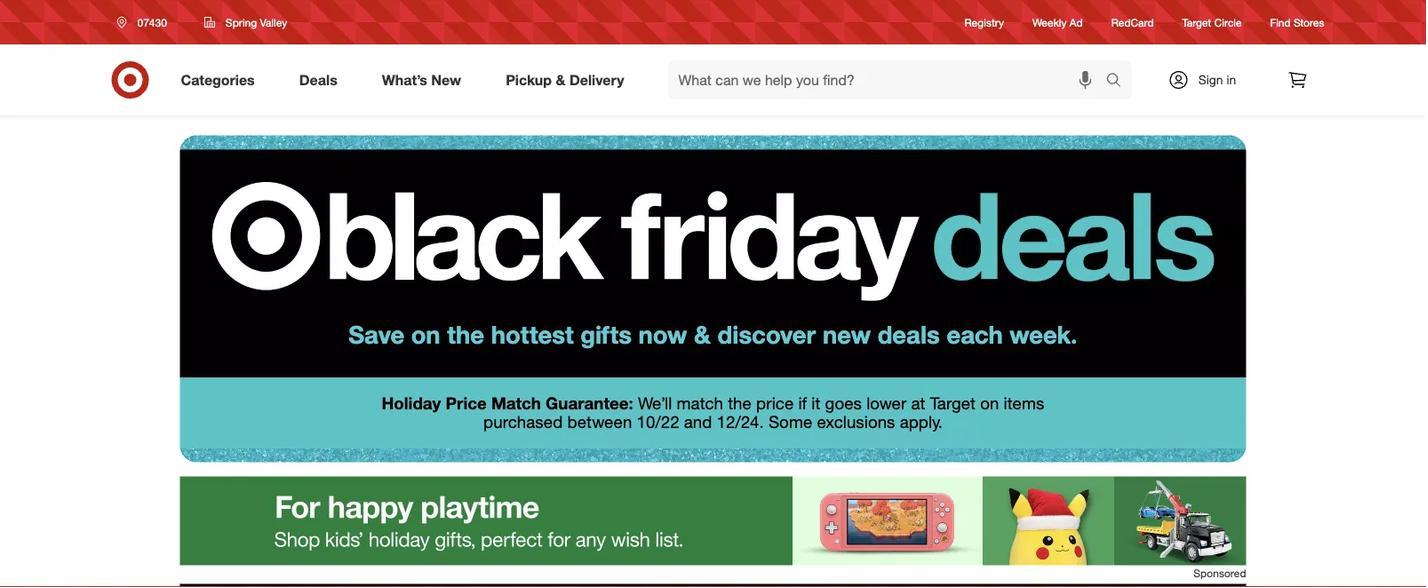 Task type: locate. For each thing, give the bounding box(es) containing it.
in
[[1227, 72, 1237, 88]]

if
[[798, 393, 807, 414]]

1 horizontal spatial on
[[980, 393, 999, 414]]

target circle
[[1183, 15, 1242, 29]]

gifts
[[581, 320, 632, 349]]

items
[[1004, 393, 1045, 414]]

categories
[[181, 71, 255, 88]]

1 vertical spatial the
[[728, 393, 752, 414]]

redcard link
[[1112, 15, 1154, 30]]

0 horizontal spatial the
[[447, 320, 484, 349]]

registry link
[[965, 15, 1004, 30]]

carousel region
[[180, 584, 1246, 587]]

discover
[[718, 320, 816, 349]]

& right pickup on the left of the page
[[556, 71, 566, 88]]

the inside the "we'll match the price if it goes lower at target on items purchased between 10/22 and 12/24. some exclusions apply."
[[728, 393, 752, 414]]

0 vertical spatial the
[[447, 320, 484, 349]]

match
[[492, 393, 541, 414]]

what's new link
[[367, 60, 484, 100]]

the
[[447, 320, 484, 349], [728, 393, 752, 414]]

the left price
[[728, 393, 752, 414]]

pickup & delivery link
[[491, 60, 647, 100]]

0 vertical spatial on
[[411, 320, 441, 349]]

advertisement region
[[180, 477, 1246, 566]]

holiday price match guarantee:
[[382, 393, 633, 414]]

1 vertical spatial target
[[930, 393, 976, 414]]

& right now
[[694, 320, 711, 349]]

on inside the "we'll match the price if it goes lower at target on items purchased between 10/22 and 12/24. some exclusions apply."
[[980, 393, 999, 414]]

and
[[684, 412, 712, 432]]

on
[[411, 320, 441, 349], [980, 393, 999, 414]]

what's
[[382, 71, 427, 88]]

exclusions
[[817, 412, 895, 432]]

spring valley
[[226, 16, 287, 29]]

save on the hottest gifts now & discover new deals each week.
[[349, 320, 1078, 349]]

new
[[431, 71, 461, 88]]

1 vertical spatial on
[[980, 393, 999, 414]]

1 horizontal spatial &
[[694, 320, 711, 349]]

purchased
[[484, 412, 563, 432]]

match
[[677, 393, 723, 414]]

delivery
[[570, 71, 624, 88]]

on left items
[[980, 393, 999, 414]]

search button
[[1098, 60, 1141, 103]]

we'll
[[638, 393, 672, 414]]

price
[[756, 393, 794, 414]]

goes
[[825, 393, 862, 414]]

target left circle
[[1183, 15, 1212, 29]]

sign in link
[[1153, 60, 1264, 100]]

some
[[769, 412, 812, 432]]

pickup & delivery
[[506, 71, 624, 88]]

pickup
[[506, 71, 552, 88]]

on right save
[[411, 320, 441, 349]]

categories link
[[166, 60, 277, 100]]

1 horizontal spatial target
[[1183, 15, 1212, 29]]

weekly ad
[[1033, 15, 1083, 29]]

1 horizontal spatial the
[[728, 393, 752, 414]]

0 horizontal spatial &
[[556, 71, 566, 88]]

registry
[[965, 15, 1004, 29]]

the left hottest
[[447, 320, 484, 349]]

target right at
[[930, 393, 976, 414]]

circle
[[1215, 15, 1242, 29]]

stores
[[1294, 15, 1325, 29]]

at
[[911, 393, 926, 414]]

save on the hottest gifts now & discover new deals each week. link
[[180, 116, 1246, 378]]

0 horizontal spatial target
[[930, 393, 976, 414]]

target
[[1183, 15, 1212, 29], [930, 393, 976, 414]]

&
[[556, 71, 566, 88], [694, 320, 711, 349]]



Task type: vqa. For each thing, say whether or not it's contained in the screenshot.
Pickup & Delivery link
yes



Task type: describe. For each thing, give the bounding box(es) containing it.
target inside the "we'll match the price if it goes lower at target on items purchased between 10/22 and 12/24. some exclusions apply."
[[930, 393, 976, 414]]

0 vertical spatial target
[[1183, 15, 1212, 29]]

07430
[[137, 16, 167, 29]]

sponsored
[[1194, 567, 1246, 580]]

it
[[812, 393, 821, 414]]

deals
[[299, 71, 337, 88]]

the for on
[[447, 320, 484, 349]]

07430 button
[[105, 6, 186, 38]]

weekly
[[1033, 15, 1067, 29]]

lower
[[867, 393, 907, 414]]

find stores
[[1271, 15, 1325, 29]]

hottest
[[491, 320, 574, 349]]

the for match
[[728, 393, 752, 414]]

target circle link
[[1183, 15, 1242, 30]]

0 vertical spatial &
[[556, 71, 566, 88]]

sign in
[[1199, 72, 1237, 88]]

new
[[823, 320, 871, 349]]

12/24.
[[717, 412, 764, 432]]

ad
[[1070, 15, 1083, 29]]

apply.
[[900, 412, 943, 432]]

we'll match the price if it goes lower at target on items purchased between 10/22 and 12/24. some exclusions apply.
[[484, 393, 1045, 432]]

weekly ad link
[[1033, 15, 1083, 30]]

now
[[639, 320, 687, 349]]

0 horizontal spatial on
[[411, 320, 441, 349]]

each
[[947, 320, 1003, 349]]

find
[[1271, 15, 1291, 29]]

spring
[[226, 16, 257, 29]]

spring valley button
[[193, 6, 299, 38]]

holiday
[[382, 393, 441, 414]]

sign
[[1199, 72, 1223, 88]]

1 vertical spatial &
[[694, 320, 711, 349]]

target black friday deals image
[[180, 116, 1246, 378]]

redcard
[[1112, 15, 1154, 29]]

week.
[[1010, 320, 1078, 349]]

between
[[567, 412, 632, 432]]

deals link
[[284, 60, 360, 100]]

save
[[349, 320, 405, 349]]

search
[[1098, 73, 1141, 90]]

What can we help you find? suggestions appear below search field
[[668, 60, 1110, 100]]

deals
[[878, 320, 940, 349]]

what's new
[[382, 71, 461, 88]]

price
[[446, 393, 487, 414]]

guarantee:
[[546, 393, 633, 414]]

10/22
[[637, 412, 680, 432]]

valley
[[260, 16, 287, 29]]

find stores link
[[1271, 15, 1325, 30]]



